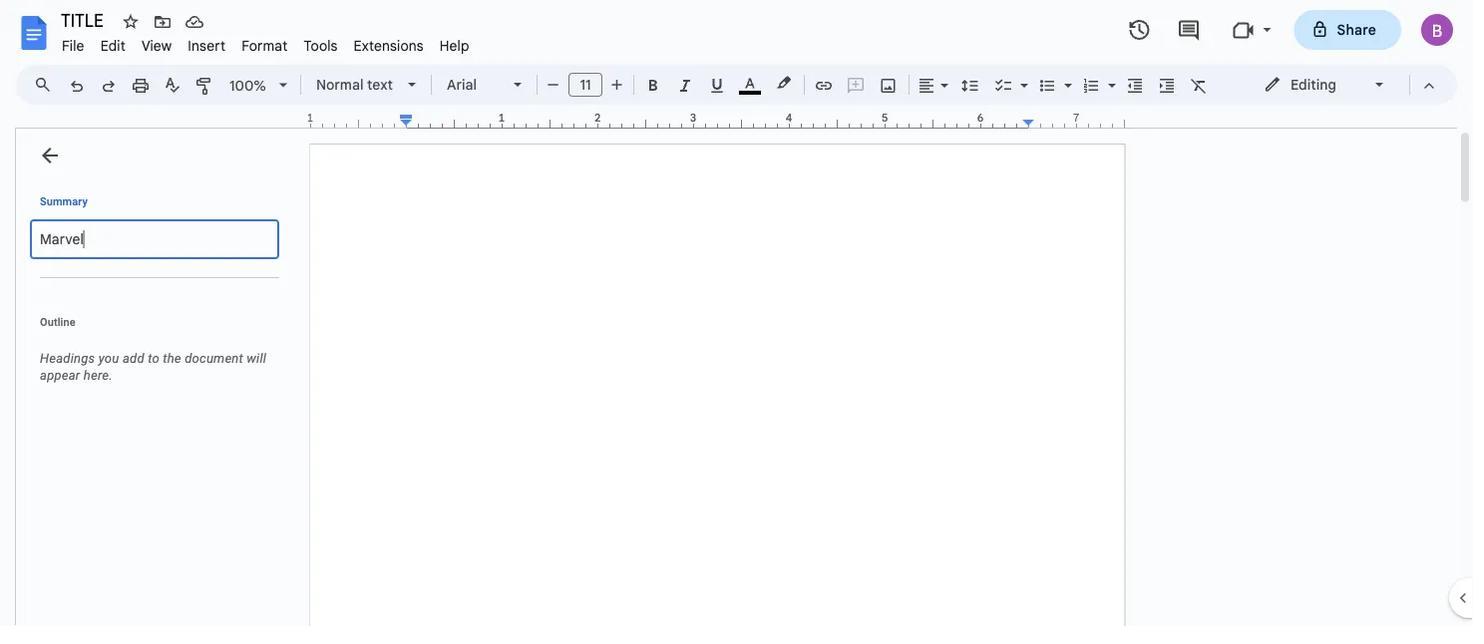 Task type: vqa. For each thing, say whether or not it's contained in the screenshot.
Enter your document summary here text field
yes



Task type: locate. For each thing, give the bounding box(es) containing it.
Star checkbox
[[117, 8, 145, 36]]

headings
[[40, 351, 95, 366]]

Zoom text field
[[224, 72, 272, 100]]

Enter your document summary here text field
[[30, 219, 279, 259]]

1
[[307, 111, 314, 125]]

text color image
[[739, 71, 761, 95]]

document outline element
[[16, 129, 287, 626]]

extensions menu item
[[346, 34, 432, 57]]

arial option
[[447, 71, 502, 99]]

insert menu item
[[180, 34, 234, 57]]

edit
[[100, 37, 126, 54]]

format menu item
[[234, 34, 296, 57]]

outline
[[40, 316, 76, 328]]

will
[[247, 351, 266, 366]]

tools
[[304, 37, 338, 54]]

summary heading
[[40, 194, 88, 209]]

normal
[[316, 76, 364, 93]]

left margin image
[[311, 113, 412, 128]]

edit menu item
[[92, 34, 134, 57]]

menu bar
[[54, 26, 477, 59]]

help menu item
[[432, 34, 477, 57]]

headings you add to the document will appear here.
[[40, 351, 266, 383]]

application
[[0, 0, 1473, 626]]

menu bar banner
[[0, 0, 1473, 626]]

format
[[242, 37, 288, 54]]

text
[[367, 76, 393, 93]]

Font size text field
[[570, 73, 602, 97]]

menu bar containing file
[[54, 26, 477, 59]]

extensions
[[354, 37, 424, 54]]

here.
[[84, 368, 113, 383]]

add
[[123, 351, 144, 366]]

Menus field
[[25, 71, 69, 99]]

application containing share
[[0, 0, 1473, 626]]

file
[[62, 37, 84, 54]]



Task type: describe. For each thing, give the bounding box(es) containing it.
you
[[98, 351, 119, 366]]

share
[[1337, 21, 1377, 38]]

arial
[[447, 76, 477, 93]]

main toolbar
[[59, 0, 1215, 249]]

summary
[[40, 195, 88, 207]]

editing
[[1291, 76, 1337, 93]]

outline heading
[[16, 314, 287, 342]]

highlight color image
[[773, 71, 795, 95]]

right margin image
[[1024, 113, 1124, 128]]

line & paragraph spacing image
[[959, 71, 982, 99]]

editing button
[[1250, 70, 1401, 100]]

appear
[[40, 368, 80, 383]]

document
[[185, 351, 243, 366]]

normal text
[[316, 76, 393, 93]]

align & indent image
[[916, 71, 939, 99]]

help
[[440, 37, 469, 54]]

menu bar inside menu bar banner
[[54, 26, 477, 59]]

styles list. normal text selected. option
[[316, 71, 396, 99]]

insert
[[188, 37, 226, 54]]

share button
[[1294, 10, 1402, 50]]

tools menu item
[[296, 34, 346, 57]]

insert image image
[[877, 71, 900, 99]]

view
[[142, 37, 172, 54]]

Font size field
[[569, 73, 611, 98]]

view menu item
[[134, 34, 180, 57]]

Rename text field
[[54, 8, 115, 32]]

the
[[163, 351, 181, 366]]

to
[[148, 351, 160, 366]]

mode and view toolbar
[[1249, 65, 1446, 105]]

Zoom field
[[221, 71, 296, 101]]

file menu item
[[54, 34, 92, 57]]



